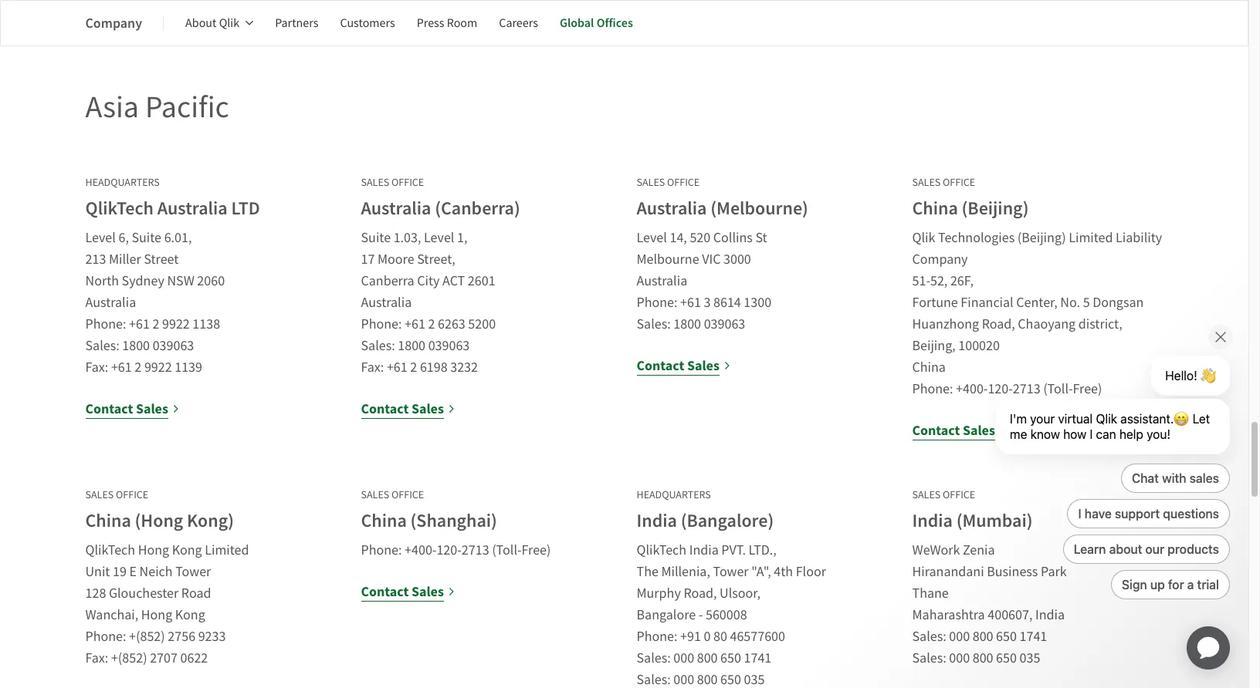 Task type: describe. For each thing, give the bounding box(es) containing it.
australia inside sales office australia (melbourne)
[[637, 196, 707, 221]]

120- inside qlik technologies (beijing) limited liability company 51-52, 26f, fortune financial center, no. 5 dongsan huanzhong road, chaoyang district, beijing, 100020 china phone: +400-120-2713 (toll-free)
[[988, 381, 1013, 399]]

contact for china (beijing)
[[912, 422, 960, 440]]

6198
[[420, 359, 448, 377]]

qlik technologies (beijing) limited liability company 51-52, 26f, fortune financial center, no. 5 dongsan huanzhong road, chaoyang district, beijing, 100020 china phone: +400-120-2713 (toll-free)
[[912, 229, 1162, 399]]

company inside company menu bar
[[85, 14, 142, 32]]

tower inside qliktech hong kong limited unit 19 e neich tower 128 glouchester road wanchai, hong kong phone: +(852) 2756 9233 fax: +(852) 2707 0622
[[175, 564, 211, 582]]

level 14, 520 collins st melbourne vic 3000 australia phone: +61 3 8614 1300 sales: 1800 039063
[[637, 229, 772, 334]]

213
[[85, 251, 106, 269]]

neich
[[139, 564, 173, 582]]

650 left the 035
[[996, 650, 1017, 668]]

ulsoor,
[[720, 585, 761, 603]]

suite 1.03, level 1, 17 moore street, canberra city act 2601 australia phone: +61 2 6263 5200 sales: 1800 039063 fax: +61 2 6198 3232
[[361, 229, 496, 377]]

sales office china (hong kong)
[[85, 488, 234, 534]]

6.01,
[[164, 229, 192, 247]]

2 down sydney on the top of page
[[152, 316, 159, 334]]

560008
[[706, 607, 747, 625]]

035
[[1020, 650, 1040, 668]]

(toll- inside qlik technologies (beijing) limited liability company 51-52, 26f, fortune financial center, no. 5 dongsan huanzhong road, chaoyang district, beijing, 100020 china phone: +400-120-2713 (toll-free)
[[1043, 381, 1073, 399]]

china for china (shanghai)
[[361, 509, 407, 534]]

global
[[560, 15, 594, 31]]

murphy
[[637, 585, 681, 603]]

sales: inside level 6, suite 6.01, 213 miller street north sydney nsw 2060 australia phone: +61 2 9922 1138 sales: 1800 039063 fax: +61 2 9922 1139
[[85, 338, 119, 355]]

+400- inside qlik technologies (beijing) limited liability company 51-52, 26f, fortune financial center, no. 5 dongsan huanzhong road, chaoyang district, beijing, 100020 china phone: +400-120-2713 (toll-free)
[[956, 381, 988, 399]]

pvt.
[[722, 542, 746, 560]]

liability
[[1116, 229, 1162, 247]]

level for level 14, 520 collins st melbourne vic 3000 australia phone: +61 3 8614 1300 sales: 1800 039063
[[637, 229, 667, 247]]

office for (hong
[[116, 488, 148, 502]]

hiranandani
[[912, 564, 984, 582]]

sales: inside suite 1.03, level 1, 17 moore street, canberra city act 2601 australia phone: +61 2 6263 5200 sales: 1800 039063 fax: +61 2 6198 3232
[[361, 338, 395, 355]]

400607,
[[988, 607, 1033, 625]]

partners
[[275, 15, 318, 31]]

unit
[[85, 564, 110, 582]]

office for (mumbai)
[[943, 488, 975, 502]]

glouchester
[[109, 585, 179, 603]]

3
[[704, 294, 711, 312]]

e
[[129, 564, 137, 582]]

contact sales link for (canberra)
[[361, 399, 456, 420]]

1 vertical spatial hong
[[141, 607, 172, 625]]

careers
[[499, 15, 538, 31]]

street,
[[417, 251, 455, 269]]

1 vertical spatial kong
[[175, 607, 205, 625]]

customers link
[[340, 5, 395, 42]]

qlik inside company menu bar
[[219, 15, 240, 31]]

financial
[[961, 294, 1014, 312]]

thane
[[912, 585, 949, 603]]

millenia,
[[661, 564, 710, 582]]

100020
[[959, 338, 1000, 355]]

beijing,
[[912, 338, 956, 355]]

2756
[[168, 629, 195, 646]]

qliktech india pvt. ltd., the millenia, tower "a", 4th floor murphy road, ulsoor, bangalore - 560008 phone: +91 0 80 46577600 sales: 000 800 650 1741
[[637, 542, 826, 668]]

sales office china (beijing)
[[912, 175, 1029, 221]]

melbourne
[[637, 251, 699, 269]]

(mumbai)
[[957, 509, 1033, 534]]

office for (melbourne)
[[667, 175, 700, 189]]

1800 for australia (canberra)
[[398, 338, 426, 355]]

1 vertical spatial +400-
[[405, 542, 437, 560]]

phone: inside qlik technologies (beijing) limited liability company 51-52, 26f, fortune financial center, no. 5 dongsan huanzhong road, chaoyang district, beijing, 100020 china phone: +400-120-2713 (toll-free)
[[912, 381, 953, 399]]

maharashtra
[[912, 607, 985, 625]]

fortune
[[912, 294, 958, 312]]

global offices link
[[560, 5, 633, 42]]

039063 inside level 14, 520 collins st melbourne vic 3000 australia phone: +61 3 8614 1300 sales: 1800 039063
[[704, 316, 745, 334]]

1 vertical spatial 2713
[[462, 542, 489, 560]]

2060
[[197, 273, 225, 290]]

fax: for qliktech australia ltd
[[85, 359, 108, 377]]

st
[[756, 229, 767, 247]]

4th
[[774, 564, 793, 582]]

level 6, suite 6.01, 213 miller street north sydney nsw 2060 australia phone: +61 2 9922 1138 sales: 1800 039063 fax: +61 2 9922 1139
[[85, 229, 225, 377]]

press room
[[417, 15, 477, 31]]

partners link
[[275, 5, 318, 42]]

technologies
[[938, 229, 1015, 247]]

australia inside level 6, suite 6.01, 213 miller street north sydney nsw 2060 australia phone: +61 2 9922 1138 sales: 1800 039063 fax: +61 2 9922 1139
[[85, 294, 136, 312]]

road, inside the qliktech india pvt. ltd., the millenia, tower "a", 4th floor murphy road, ulsoor, bangalore - 560008 phone: +91 0 80 46577600 sales: 000 800 650 1741
[[684, 585, 717, 603]]

press room link
[[417, 5, 477, 42]]

sales: inside the qliktech india pvt. ltd., the millenia, tower "a", 4th floor murphy road, ulsoor, bangalore - 560008 phone: +91 0 80 46577600 sales: 000 800 650 1741
[[637, 650, 671, 668]]

asia
[[85, 87, 139, 127]]

sales inside 'sales office china (shanghai)'
[[361, 488, 389, 502]]

qliktech hong kong limited unit 19 e neich tower 128 glouchester road wanchai, hong kong phone: +(852) 2756 9233 fax: +(852) 2707 0622
[[85, 542, 249, 668]]

0 vertical spatial hong
[[138, 542, 169, 560]]

about qlik link
[[185, 5, 253, 42]]

phone: inside suite 1.03, level 1, 17 moore street, canberra city act 2601 australia phone: +61 2 6263 5200 sales: 1800 039063 fax: +61 2 6198 3232
[[361, 316, 402, 334]]

fax: inside qliktech hong kong limited unit 19 e neich tower 128 glouchester road wanchai, hong kong phone: +(852) 2756 9233 fax: +(852) 2707 0622
[[85, 650, 108, 668]]

free) inside qlik technologies (beijing) limited liability company 51-52, 26f, fortune financial center, no. 5 dongsan huanzhong road, chaoyang district, beijing, 100020 china phone: +400-120-2713 (toll-free)
[[1073, 381, 1102, 399]]

contact sales for qliktech australia ltd
[[85, 400, 168, 419]]

level for level 6, suite 6.01, 213 miller street north sydney nsw 2060 australia phone: +61 2 9922 1138 sales: 1800 039063 fax: +61 2 9922 1139
[[85, 229, 116, 247]]

collins
[[713, 229, 753, 247]]

wework zenia hiranandani business park thane maharashtra 400607, india sales: 000 800 650 1741 sales: 000 800 650 035
[[912, 542, 1067, 668]]

3232
[[450, 359, 478, 377]]

52,
[[930, 273, 948, 290]]

0 horizontal spatial (toll-
[[492, 542, 522, 560]]

(hong
[[135, 509, 183, 534]]

contact sales for china (beijing)
[[912, 422, 995, 440]]

19
[[113, 564, 127, 582]]

australia inside sales office australia (canberra)
[[361, 196, 431, 221]]

road
[[181, 585, 211, 603]]

9233
[[198, 629, 226, 646]]

vic
[[702, 251, 721, 269]]

north
[[85, 273, 119, 290]]

level inside suite 1.03, level 1, 17 moore street, canberra city act 2601 australia phone: +61 2 6263 5200 sales: 1800 039063 fax: +61 2 6198 3232
[[424, 229, 454, 247]]

contact sales for china (shanghai)
[[361, 583, 444, 602]]

sales inside sales office china (hong kong)
[[85, 488, 114, 502]]

dongsan
[[1093, 294, 1144, 312]]

contact sales for australia (melbourne)
[[637, 357, 720, 375]]

asia pacific
[[85, 87, 229, 127]]

limited for (beijing)
[[1069, 229, 1113, 247]]

"a",
[[752, 564, 771, 582]]

zenia
[[963, 542, 995, 560]]

about
[[185, 15, 217, 31]]

ltd
[[231, 196, 260, 221]]

+61 down sydney on the top of page
[[129, 316, 150, 334]]

sales inside sales office australia (melbourne)
[[637, 175, 665, 189]]

650 down 400607, on the right
[[996, 629, 1017, 646]]

limited for kong
[[205, 542, 249, 560]]

office for (shanghai)
[[392, 488, 424, 502]]

the
[[637, 564, 659, 582]]

press
[[417, 15, 444, 31]]

sales inside sales office australia (canberra)
[[361, 175, 389, 189]]

1139
[[175, 359, 202, 377]]

road, inside qlik technologies (beijing) limited liability company 51-52, 26f, fortune financial center, no. 5 dongsan huanzhong road, chaoyang district, beijing, 100020 china phone: +400-120-2713 (toll-free)
[[982, 316, 1015, 334]]

-
[[699, 607, 703, 625]]

contact for australia (melbourne)
[[637, 357, 684, 375]]

contact for australia (canberra)
[[361, 400, 409, 419]]

1138
[[193, 316, 220, 334]]

center,
[[1016, 294, 1058, 312]]

tower inside the qliktech india pvt. ltd., the millenia, tower "a", 4th floor murphy road, ulsoor, bangalore - 560008 phone: +91 0 80 46577600 sales: 000 800 650 1741
[[713, 564, 749, 582]]

global offices
[[560, 15, 633, 31]]

+61 left 1139
[[111, 359, 132, 377]]

wework
[[912, 542, 960, 560]]

6,
[[119, 229, 129, 247]]

customers
[[340, 15, 395, 31]]

650 inside the qliktech india pvt. ltd., the millenia, tower "a", 4th floor murphy road, ulsoor, bangalore - 560008 phone: +91 0 80 46577600 sales: 000 800 650 1741
[[721, 650, 741, 668]]

0 vertical spatial +(852)
[[129, 629, 165, 646]]

district,
[[1079, 316, 1123, 334]]

company menu bar
[[85, 5, 655, 42]]



Task type: locate. For each thing, give the bounding box(es) containing it.
india inside sales office india (mumbai)
[[912, 509, 953, 534]]

headquarters up "6,"
[[85, 175, 160, 189]]

pacific
[[145, 87, 229, 127]]

phone: inside level 6, suite 6.01, 213 miller street north sydney nsw 2060 australia phone: +61 2 9922 1138 sales: 1800 039063 fax: +61 2 9922 1139
[[85, 316, 126, 334]]

1 vertical spatial headquarters
[[637, 488, 711, 502]]

level inside level 6, suite 6.01, 213 miller street north sydney nsw 2060 australia phone: +61 2 9922 1138 sales: 1800 039063 fax: +61 2 9922 1139
[[85, 229, 116, 247]]

1 horizontal spatial (toll-
[[1043, 381, 1073, 399]]

2713 down the (shanghai) in the bottom of the page
[[462, 542, 489, 560]]

120-
[[988, 381, 1013, 399], [437, 542, 462, 560]]

2713 down the chaoyang
[[1013, 381, 1041, 399]]

8614
[[714, 294, 741, 312]]

china for china (hong kong)
[[85, 509, 131, 534]]

office up the technologies
[[943, 175, 975, 189]]

800 down 400607, on the right
[[973, 629, 993, 646]]

039063 down the 6263
[[428, 338, 470, 355]]

0 horizontal spatial 039063
[[153, 338, 194, 355]]

office inside 'sales office china (shanghai)'
[[392, 488, 424, 502]]

0
[[704, 629, 711, 646]]

headquarters inside headquarters india (bangalore)
[[637, 488, 711, 502]]

0 horizontal spatial 1800
[[122, 338, 150, 355]]

2713 inside qlik technologies (beijing) limited liability company 51-52, 26f, fortune financial center, no. 5 dongsan huanzhong road, chaoyang district, beijing, 100020 china phone: +400-120-2713 (toll-free)
[[1013, 381, 1041, 399]]

kong up the neich
[[172, 542, 202, 560]]

office for (canberra)
[[392, 175, 424, 189]]

miller
[[109, 251, 141, 269]]

tower up road
[[175, 564, 211, 582]]

office up (mumbai) at the bottom right of page
[[943, 488, 975, 502]]

1 vertical spatial (beijing)
[[1018, 229, 1066, 247]]

headquarters for qliktech
[[85, 175, 160, 189]]

1800 down melbourne
[[674, 316, 701, 334]]

china left (hong
[[85, 509, 131, 534]]

1 level from the left
[[85, 229, 116, 247]]

australia down melbourne
[[637, 273, 687, 290]]

5
[[1083, 294, 1090, 312]]

1 horizontal spatial 039063
[[428, 338, 470, 355]]

phone: down wanchai,
[[85, 629, 126, 646]]

0 horizontal spatial qlik
[[219, 15, 240, 31]]

1 horizontal spatial qlik
[[912, 229, 935, 247]]

level left 14,
[[637, 229, 667, 247]]

kong)
[[187, 509, 234, 534]]

australia down the north
[[85, 294, 136, 312]]

039063 for qliktech australia ltd
[[153, 338, 194, 355]]

headquarters qliktech australia ltd
[[85, 175, 260, 221]]

headquarters up (bangalore)
[[637, 488, 711, 502]]

128
[[85, 585, 106, 603]]

1 vertical spatial limited
[[205, 542, 249, 560]]

limited left liability
[[1069, 229, 1113, 247]]

2707
[[150, 650, 178, 668]]

business
[[987, 564, 1038, 582]]

australia inside level 14, 520 collins st melbourne vic 3000 australia phone: +61 3 8614 1300 sales: 1800 039063
[[637, 273, 687, 290]]

0 vertical spatial +400-
[[956, 381, 988, 399]]

china
[[912, 196, 958, 221], [912, 359, 946, 377], [85, 509, 131, 534], [361, 509, 407, 534]]

headquarters for india
[[637, 488, 711, 502]]

+61 left 3
[[680, 294, 701, 312]]

0 vertical spatial 120-
[[988, 381, 1013, 399]]

contact sales for australia (canberra)
[[361, 400, 444, 419]]

australia down "canberra"
[[361, 294, 412, 312]]

120- down "100020"
[[988, 381, 1013, 399]]

(toll- down the chaoyang
[[1043, 381, 1073, 399]]

0 vertical spatial kong
[[172, 542, 202, 560]]

limited inside qlik technologies (beijing) limited liability company 51-52, 26f, fortune financial center, no. 5 dongsan huanzhong road, chaoyang district, beijing, 100020 china phone: +400-120-2713 (toll-free)
[[1069, 229, 1113, 247]]

(toll-
[[1043, 381, 1073, 399], [492, 542, 522, 560]]

india inside the qliktech india pvt. ltd., the millenia, tower "a", 4th floor murphy road, ulsoor, bangalore - 560008 phone: +91 0 80 46577600 sales: 000 800 650 1741
[[689, 542, 719, 560]]

qliktech inside headquarters qliktech australia ltd
[[85, 196, 154, 221]]

0 vertical spatial limited
[[1069, 229, 1113, 247]]

offices
[[597, 15, 633, 31]]

fax: for australia (canberra)
[[361, 359, 384, 377]]

qliktech
[[85, 196, 154, 221], [85, 542, 135, 560], [637, 542, 687, 560]]

000 inside the qliktech india pvt. ltd., the millenia, tower "a", 4th floor murphy road, ulsoor, bangalore - 560008 phone: +91 0 80 46577600 sales: 000 800 650 1741
[[674, 650, 694, 668]]

tower down pvt.
[[713, 564, 749, 582]]

000
[[949, 629, 970, 646], [674, 650, 694, 668], [949, 650, 970, 668]]

headquarters india (bangalore)
[[637, 488, 774, 534]]

india up wework at the bottom of page
[[912, 509, 953, 534]]

2 horizontal spatial 039063
[[704, 316, 745, 334]]

1 horizontal spatial company
[[912, 251, 968, 269]]

1 horizontal spatial 2713
[[1013, 381, 1041, 399]]

1 vertical spatial 120-
[[437, 542, 462, 560]]

1 suite from the left
[[132, 229, 161, 247]]

sydney
[[122, 273, 164, 290]]

039063 inside suite 1.03, level 1, 17 moore street, canberra city act 2601 australia phone: +61 2 6263 5200 sales: 1800 039063 fax: +61 2 6198 3232
[[428, 338, 470, 355]]

office up (hong
[[116, 488, 148, 502]]

suite right "6,"
[[132, 229, 161, 247]]

phone: inside the qliktech india pvt. ltd., the millenia, tower "a", 4th floor murphy road, ulsoor, bangalore - 560008 phone: +91 0 80 46577600 sales: 000 800 650 1741
[[637, 629, 678, 646]]

0 horizontal spatial limited
[[205, 542, 249, 560]]

+400- down 'sales office china (shanghai)'
[[405, 542, 437, 560]]

india inside wework zenia hiranandani business park thane maharashtra 400607, india sales: 000 800 650 1741 sales: 000 800 650 035
[[1036, 607, 1065, 625]]

1 horizontal spatial free)
[[1073, 381, 1102, 399]]

(beijing)
[[962, 196, 1029, 221], [1018, 229, 1066, 247]]

sales office australia (canberra)
[[361, 175, 520, 221]]

sales office china (shanghai)
[[361, 488, 497, 534]]

+61 left the 6263
[[405, 316, 425, 334]]

(beijing) up the technologies
[[962, 196, 1029, 221]]

level inside level 14, 520 collins st melbourne vic 3000 australia phone: +61 3 8614 1300 sales: 1800 039063
[[637, 229, 667, 247]]

office inside sales office india (mumbai)
[[943, 488, 975, 502]]

0 vertical spatial (toll-
[[1043, 381, 1073, 399]]

1 horizontal spatial level
[[424, 229, 454, 247]]

0 vertical spatial road,
[[982, 316, 1015, 334]]

1300
[[744, 294, 772, 312]]

1 vertical spatial 1741
[[744, 650, 772, 668]]

office up the (shanghai) in the bottom of the page
[[392, 488, 424, 502]]

1 vertical spatial qlik
[[912, 229, 935, 247]]

qliktech for india
[[637, 542, 687, 560]]

2 level from the left
[[424, 229, 454, 247]]

india up millenia,
[[689, 542, 719, 560]]

canberra
[[361, 273, 414, 290]]

hong up the neich
[[138, 542, 169, 560]]

china left the (shanghai) in the bottom of the page
[[361, 509, 407, 534]]

level up 213 at the top left of page
[[85, 229, 116, 247]]

0 vertical spatial 1741
[[1020, 629, 1047, 646]]

phone: down the beijing,
[[912, 381, 953, 399]]

australia
[[157, 196, 228, 221], [361, 196, 431, 221], [637, 196, 707, 221], [637, 273, 687, 290], [85, 294, 136, 312], [361, 294, 412, 312]]

kong down road
[[175, 607, 205, 625]]

floor
[[796, 564, 826, 582]]

1800 inside level 6, suite 6.01, 213 miller street north sydney nsw 2060 australia phone: +61 2 9922 1138 sales: 1800 039063 fax: +61 2 9922 1139
[[122, 338, 150, 355]]

qlik right about
[[219, 15, 240, 31]]

1 horizontal spatial 1741
[[1020, 629, 1047, 646]]

headquarters
[[85, 175, 160, 189], [637, 488, 711, 502]]

1 vertical spatial free)
[[522, 542, 551, 560]]

phone: inside qliktech hong kong limited unit 19 e neich tower 128 glouchester road wanchai, hong kong phone: +(852) 2756 9233 fax: +(852) 2707 0622
[[85, 629, 126, 646]]

0 horizontal spatial road,
[[684, 585, 717, 603]]

2 left the 6263
[[428, 316, 435, 334]]

contact
[[637, 357, 684, 375], [85, 400, 133, 419], [361, 400, 409, 419], [912, 422, 960, 440], [361, 583, 409, 602]]

india inside headquarters india (bangalore)
[[637, 509, 677, 534]]

9922 left 1138
[[162, 316, 190, 334]]

city
[[417, 273, 440, 290]]

suite inside level 6, suite 6.01, 213 miller street north sydney nsw 2060 australia phone: +61 2 9922 1138 sales: 1800 039063 fax: +61 2 9922 1139
[[132, 229, 161, 247]]

china down the beijing,
[[912, 359, 946, 377]]

3 level from the left
[[637, 229, 667, 247]]

800 down 0
[[697, 650, 718, 668]]

road, up -
[[684, 585, 717, 603]]

suite inside suite 1.03, level 1, 17 moore street, canberra city act 2601 australia phone: +61 2 6263 5200 sales: 1800 039063 fax: +61 2 6198 3232
[[361, 229, 391, 247]]

room
[[447, 15, 477, 31]]

1 vertical spatial road,
[[684, 585, 717, 603]]

phone: down 'sales office china (shanghai)'
[[361, 542, 402, 560]]

sales:
[[637, 316, 671, 334], [85, 338, 119, 355], [361, 338, 395, 355], [912, 629, 947, 646], [637, 650, 671, 668], [912, 650, 947, 668]]

120- down the (shanghai) in the bottom of the page
[[437, 542, 462, 560]]

650 down 80
[[721, 650, 741, 668]]

qlik inside qlik technologies (beijing) limited liability company 51-52, 26f, fortune financial center, no. 5 dongsan huanzhong road, chaoyang district, beijing, 100020 china phone: +400-120-2713 (toll-free)
[[912, 229, 935, 247]]

039063
[[704, 316, 745, 334], [153, 338, 194, 355], [428, 338, 470, 355]]

039063 inside level 6, suite 6.01, 213 miller street north sydney nsw 2060 australia phone: +61 2 9922 1138 sales: 1800 039063 fax: +61 2 9922 1139
[[153, 338, 194, 355]]

china inside sales office china (hong kong)
[[85, 509, 131, 534]]

chaoyang
[[1018, 316, 1076, 334]]

0 horizontal spatial 120-
[[437, 542, 462, 560]]

0 vertical spatial company
[[85, 14, 142, 32]]

+(852) left 2707
[[111, 650, 147, 668]]

office
[[392, 175, 424, 189], [667, 175, 700, 189], [943, 175, 975, 189], [116, 488, 148, 502], [392, 488, 424, 502], [943, 488, 975, 502]]

1800 inside suite 1.03, level 1, 17 moore street, canberra city act 2601 australia phone: +61 2 6263 5200 sales: 1800 039063 fax: +61 2 6198 3232
[[398, 338, 426, 355]]

2 tower from the left
[[713, 564, 749, 582]]

1 horizontal spatial limited
[[1069, 229, 1113, 247]]

contact sales link
[[637, 355, 731, 377], [85, 399, 180, 420], [361, 399, 456, 420], [912, 420, 1007, 442], [361, 582, 456, 603]]

(beijing) inside qlik technologies (beijing) limited liability company 51-52, 26f, fortune financial center, no. 5 dongsan huanzhong road, chaoyang district, beijing, 100020 china phone: +400-120-2713 (toll-free)
[[1018, 229, 1066, 247]]

street
[[144, 251, 179, 269]]

1800 for qliktech australia ltd
[[122, 338, 150, 355]]

australia up 1.03,
[[361, 196, 431, 221]]

(bangalore)
[[681, 509, 774, 534]]

qlik
[[219, 15, 240, 31], [912, 229, 935, 247]]

sales inside "sales office china (beijing)"
[[912, 175, 941, 189]]

(toll- down the (shanghai) in the bottom of the page
[[492, 542, 522, 560]]

1741 down 46577600
[[744, 650, 772, 668]]

kong
[[172, 542, 202, 560], [175, 607, 205, 625]]

china for china (beijing)
[[912, 196, 958, 221]]

china inside 'sales office china (shanghai)'
[[361, 509, 407, 534]]

hong down glouchester
[[141, 607, 172, 625]]

6263
[[438, 316, 465, 334]]

+(852) up 2707
[[129, 629, 165, 646]]

1800 up the 6198
[[398, 338, 426, 355]]

qliktech up 19
[[85, 542, 135, 560]]

phone: inside level 14, 520 collins st melbourne vic 3000 australia phone: +61 3 8614 1300 sales: 1800 039063
[[637, 294, 678, 312]]

nsw
[[167, 273, 194, 290]]

headquarters inside headquarters qliktech australia ltd
[[85, 175, 160, 189]]

0 horizontal spatial level
[[85, 229, 116, 247]]

sales: inside level 14, 520 collins st melbourne vic 3000 australia phone: +61 3 8614 1300 sales: 1800 039063
[[637, 316, 671, 334]]

1741 up the 035
[[1020, 629, 1047, 646]]

0 horizontal spatial company
[[85, 14, 142, 32]]

no.
[[1061, 294, 1080, 312]]

contact sales link for ltd
[[85, 399, 180, 420]]

1 horizontal spatial +400-
[[956, 381, 988, 399]]

0 horizontal spatial suite
[[132, 229, 161, 247]]

phone: down melbourne
[[637, 294, 678, 312]]

sales office australia (melbourne)
[[637, 175, 808, 221]]

(beijing) inside "sales office china (beijing)"
[[962, 196, 1029, 221]]

0 horizontal spatial headquarters
[[85, 175, 160, 189]]

limited inside qliktech hong kong limited unit 19 e neich tower 128 glouchester road wanchai, hong kong phone: +(852) 2756 9233 fax: +(852) 2707 0622
[[205, 542, 249, 560]]

1 vertical spatial company
[[912, 251, 968, 269]]

1 vertical spatial (toll-
[[492, 542, 522, 560]]

phone:
[[637, 294, 678, 312], [85, 316, 126, 334], [361, 316, 402, 334], [912, 381, 953, 399], [361, 542, 402, 560], [85, 629, 126, 646], [637, 629, 678, 646]]

fax: inside level 6, suite 6.01, 213 miller street north sydney nsw 2060 australia phone: +61 2 9922 1138 sales: 1800 039063 fax: +61 2 9922 1139
[[85, 359, 108, 377]]

india up the the
[[637, 509, 677, 534]]

australia up 6.01,
[[157, 196, 228, 221]]

800 inside the qliktech india pvt. ltd., the millenia, tower "a", 4th floor murphy road, ulsoor, bangalore - 560008 phone: +91 0 80 46577600 sales: 000 800 650 1741
[[697, 650, 718, 668]]

039063 for australia (canberra)
[[428, 338, 470, 355]]

2 suite from the left
[[361, 229, 391, 247]]

+61 inside level 14, 520 collins st melbourne vic 3000 australia phone: +61 3 8614 1300 sales: 1800 039063
[[680, 294, 701, 312]]

application
[[1168, 609, 1249, 689]]

level up street,
[[424, 229, 454, 247]]

800 left the 035
[[973, 650, 993, 668]]

1 horizontal spatial suite
[[361, 229, 391, 247]]

australia inside headquarters qliktech australia ltd
[[157, 196, 228, 221]]

tower
[[175, 564, 211, 582], [713, 564, 749, 582]]

sales inside sales office india (mumbai)
[[912, 488, 941, 502]]

0 vertical spatial 2713
[[1013, 381, 1041, 399]]

company inside qlik technologies (beijing) limited liability company 51-52, 26f, fortune financial center, no. 5 dongsan huanzhong road, chaoyang district, beijing, 100020 china phone: +400-120-2713 (toll-free)
[[912, 251, 968, 269]]

qliktech inside qliktech hong kong limited unit 19 e neich tower 128 glouchester road wanchai, hong kong phone: +(852) 2756 9233 fax: +(852) 2707 0622
[[85, 542, 135, 560]]

australia inside suite 1.03, level 1, 17 moore street, canberra city act 2601 australia phone: +61 2 6263 5200 sales: 1800 039063 fax: +61 2 6198 3232
[[361, 294, 412, 312]]

1741 inside the qliktech india pvt. ltd., the millenia, tower "a", 4th floor murphy road, ulsoor, bangalore - 560008 phone: +91 0 80 46577600 sales: 000 800 650 1741
[[744, 650, 772, 668]]

2 horizontal spatial level
[[637, 229, 667, 247]]

3000
[[724, 251, 751, 269]]

0 horizontal spatial 1741
[[744, 650, 772, 668]]

9922 left 1139
[[144, 359, 172, 377]]

phone: down "canberra"
[[361, 316, 402, 334]]

+(852)
[[129, 629, 165, 646], [111, 650, 147, 668]]

office inside sales office china (hong kong)
[[116, 488, 148, 502]]

+91
[[680, 629, 701, 646]]

office for (beijing)
[[943, 175, 975, 189]]

australia up 14,
[[637, 196, 707, 221]]

office inside sales office australia (canberra)
[[392, 175, 424, 189]]

1 vertical spatial +(852)
[[111, 650, 147, 668]]

0 horizontal spatial tower
[[175, 564, 211, 582]]

650
[[996, 629, 1017, 646], [721, 650, 741, 668], [996, 650, 1017, 668]]

1 horizontal spatial 120-
[[988, 381, 1013, 399]]

phone: down the north
[[85, 316, 126, 334]]

sales office india (mumbai)
[[912, 488, 1033, 534]]

0 vertical spatial (beijing)
[[962, 196, 1029, 221]]

1800 down sydney on the top of page
[[122, 338, 150, 355]]

about qlik
[[185, 15, 240, 31]]

0 vertical spatial headquarters
[[85, 175, 160, 189]]

contact sales link for (melbourne)
[[637, 355, 731, 377]]

contact for china (shanghai)
[[361, 583, 409, 602]]

5200
[[468, 316, 496, 334]]

0 vertical spatial 9922
[[162, 316, 190, 334]]

act
[[443, 273, 465, 290]]

1800 inside level 14, 520 collins st melbourne vic 3000 australia phone: +61 3 8614 1300 sales: 1800 039063
[[674, 316, 701, 334]]

office up 1.03,
[[392, 175, 424, 189]]

1 horizontal spatial headquarters
[[637, 488, 711, 502]]

fax:
[[85, 359, 108, 377], [361, 359, 384, 377], [85, 650, 108, 668]]

2 left the 6198
[[410, 359, 417, 377]]

hong
[[138, 542, 169, 560], [141, 607, 172, 625]]

1 tower from the left
[[175, 564, 211, 582]]

2 left 1139
[[135, 359, 142, 377]]

0 vertical spatial qlik
[[219, 15, 240, 31]]

46577600
[[730, 629, 785, 646]]

0 vertical spatial free)
[[1073, 381, 1102, 399]]

(shanghai)
[[410, 509, 497, 534]]

1741 inside wework zenia hiranandani business park thane maharashtra 400607, india sales: 000 800 650 1741 sales: 000 800 650 035
[[1020, 629, 1047, 646]]

china inside "sales office china (beijing)"
[[912, 196, 958, 221]]

road,
[[982, 316, 1015, 334], [684, 585, 717, 603]]

0 horizontal spatial 2713
[[462, 542, 489, 560]]

2 horizontal spatial 1800
[[674, 316, 701, 334]]

office inside sales office australia (melbourne)
[[667, 175, 700, 189]]

suite up 17
[[361, 229, 391, 247]]

huanzhong
[[912, 316, 979, 334]]

1 horizontal spatial tower
[[713, 564, 749, 582]]

1 horizontal spatial 1800
[[398, 338, 426, 355]]

sales
[[361, 175, 389, 189], [637, 175, 665, 189], [912, 175, 941, 189], [687, 357, 720, 375], [136, 400, 168, 419], [412, 400, 444, 419], [963, 422, 995, 440], [85, 488, 114, 502], [361, 488, 389, 502], [912, 488, 941, 502], [412, 583, 444, 602]]

qliktech for office
[[85, 542, 135, 560]]

contact for qliktech australia ltd
[[85, 400, 133, 419]]

1 vertical spatial 9922
[[144, 359, 172, 377]]

fax: inside suite 1.03, level 1, 17 moore street, canberra city act 2601 australia phone: +61 2 6263 5200 sales: 1800 039063 fax: +61 2 6198 3232
[[361, 359, 384, 377]]

14,
[[670, 229, 687, 247]]

office up 14,
[[667, 175, 700, 189]]

039063 up 1139
[[153, 338, 194, 355]]

qliktech inside the qliktech india pvt. ltd., the millenia, tower "a", 4th floor murphy road, ulsoor, bangalore - 560008 phone: +91 0 80 46577600 sales: 000 800 650 1741
[[637, 542, 687, 560]]

limited down "kong)"
[[205, 542, 249, 560]]

+61 left the 6198
[[387, 359, 408, 377]]

039063 down 8614
[[704, 316, 745, 334]]

india right 400607, on the right
[[1036, 607, 1065, 625]]

(beijing) up center,
[[1018, 229, 1066, 247]]

2601
[[468, 273, 495, 290]]

(canberra)
[[435, 196, 520, 221]]

china up the technologies
[[912, 196, 958, 221]]

0 horizontal spatial +400-
[[405, 542, 437, 560]]

qliktech up the the
[[637, 542, 687, 560]]

phone: down 'bangalore'
[[637, 629, 678, 646]]

0 horizontal spatial free)
[[522, 542, 551, 560]]

+400- down "100020"
[[956, 381, 988, 399]]

qliktech up "6,"
[[85, 196, 154, 221]]

1 horizontal spatial road,
[[982, 316, 1015, 334]]

road, down financial at the top right
[[982, 316, 1015, 334]]

china inside qlik technologies (beijing) limited liability company 51-52, 26f, fortune financial center, no. 5 dongsan huanzhong road, chaoyang district, beijing, 100020 china phone: +400-120-2713 (toll-free)
[[912, 359, 946, 377]]

qlik up 51-
[[912, 229, 935, 247]]

contact sales link for (beijing)
[[912, 420, 1007, 442]]

contact sales link for (shanghai)
[[361, 582, 456, 603]]

office inside "sales office china (beijing)"
[[943, 175, 975, 189]]

26f,
[[951, 273, 974, 290]]

(melbourne)
[[711, 196, 808, 221]]



Task type: vqa. For each thing, say whether or not it's contained in the screenshot.
Thane
yes



